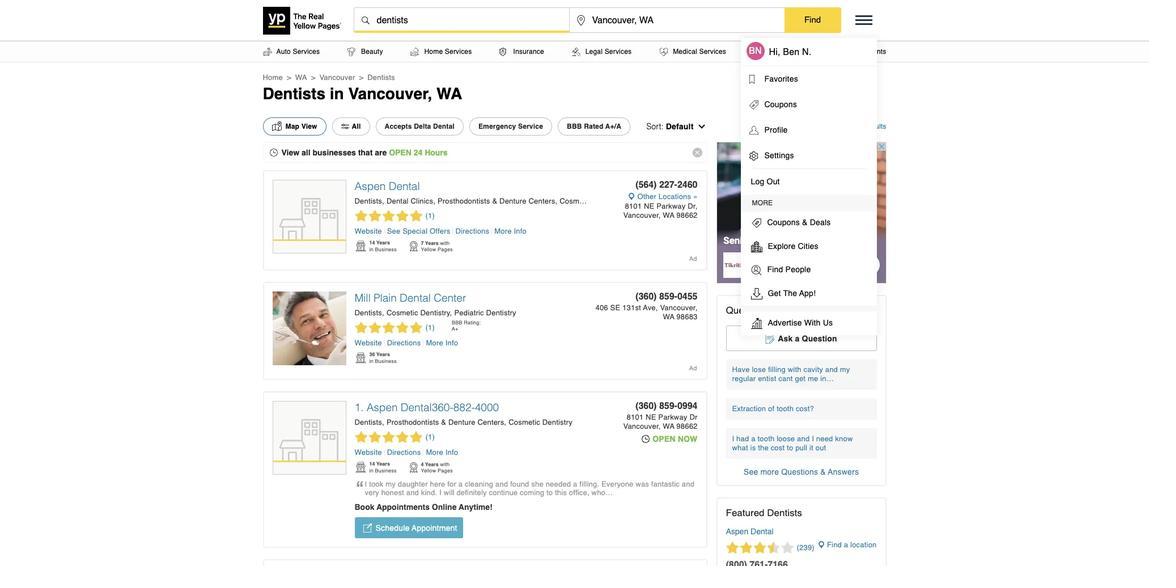Task type: locate. For each thing, give the bounding box(es) containing it.
yp image for 7
[[409, 240, 418, 252]]

yellow down 4
[[421, 468, 436, 474]]

directions link right 'offers'
[[453, 227, 492, 235]]

wa inside (564) 227-2460 other locations » 8101 ne parkway dr, vancouver, wa 98662
[[663, 211, 675, 220]]

to down loose
[[787, 444, 794, 452]]

1 vertical spatial cosmetic
[[387, 309, 418, 317]]

extraction of tooth cost? link
[[726, 398, 877, 420]]

1.
[[355, 401, 364, 413]]

search
[[839, 123, 861, 130]]

coupons tag image
[[750, 100, 759, 109]]

pages up "for"
[[438, 468, 453, 474]]

98662 inside (360) 859-0994 8101 ne parkway dr vancouver, wa 98662
[[677, 422, 698, 430]]

prosthodontists up the website see special offers directions more info
[[438, 197, 490, 205]]

yp image for 1.
[[355, 461, 367, 474]]

info down the aspen dental dentists dental clinics prosthodontists & denture centers cosmetic dentistry
[[514, 227, 527, 235]]

have lose filling with cavity and my regular entist cant get me in… link
[[726, 359, 877, 390]]

years down see special offers link
[[377, 240, 390, 246]]

1 vertical spatial 8101
[[627, 413, 644, 421]]

yellow down 7
[[421, 247, 436, 252]]

2 yellow from the top
[[421, 468, 436, 474]]

1 business from the top
[[375, 247, 397, 252]]

0 vertical spatial find
[[805, 15, 821, 24]]

dental right delta
[[433, 123, 455, 130]]

98662 inside (564) 227-2460 other locations » 8101 ne parkway dr, vancouver, wa 98662
[[677, 211, 698, 220]]

years right 7
[[425, 240, 439, 246]]

1 vertical spatial centers
[[478, 418, 504, 427]]

(1) down aspen dental360-882-4000 link
[[426, 433, 435, 441]]

3 (1) from the top
[[426, 433, 435, 441]]

find left people
[[768, 265, 784, 274]]

0 vertical spatial website directions more info
[[355, 339, 458, 347]]

0 vertical spatial directions
[[456, 227, 490, 235]]

0 horizontal spatial centers
[[478, 418, 504, 427]]

years for yp image for 36
[[377, 352, 390, 357]]

advertisement region
[[717, 142, 887, 284]]

in
[[330, 85, 344, 103], [370, 247, 374, 252], [370, 358, 374, 364], [370, 468, 374, 474]]

0 horizontal spatial view
[[282, 148, 300, 157]]

0 vertical spatial (360)
[[636, 292, 657, 302]]

business for dentists
[[375, 247, 397, 252]]

filling.
[[580, 480, 600, 488]]

bbb rated a+/a
[[567, 123, 622, 130]]

services right the medical
[[700, 48, 727, 56]]

directions link up 36 years in business
[[385, 339, 424, 347]]

other
[[638, 192, 657, 201]]

1 horizontal spatial answers
[[828, 467, 859, 476]]

2 dentists link from the top
[[355, 309, 384, 317]]

0 horizontal spatial cosmetic
[[387, 309, 418, 317]]

0 vertical spatial aspen
[[355, 180, 386, 192]]

1 (360) from the top
[[636, 292, 657, 302]]

and up the in…
[[826, 365, 838, 374]]

1 horizontal spatial bbb
[[567, 123, 582, 130]]

years for aspen yp icon
[[377, 240, 390, 246]]

wa down auto services
[[295, 73, 307, 82]]

get the app! link
[[741, 282, 877, 306]]

the right get on the right bottom of page
[[784, 289, 798, 298]]

0 vertical spatial see
[[387, 227, 401, 235]]

4 services from the left
[[700, 48, 727, 56]]

with up "for"
[[440, 462, 450, 467]]

featured dentists
[[726, 507, 802, 518]]

coupons up explore
[[768, 218, 800, 227]]

859- inside (360) 859-0994 8101 ne parkway dr vancouver, wa 98662
[[660, 401, 678, 411]]

dentists link left dental clinics link
[[355, 197, 384, 205]]

find up 'n.'
[[805, 15, 821, 24]]

1 horizontal spatial view
[[302, 123, 317, 130]]

2 website link from the top
[[355, 339, 385, 347]]

website directions more info up 4
[[355, 448, 458, 457]]

dentists in vancouver, wa
[[263, 85, 462, 103]]

1 vertical spatial prosthodontists
[[387, 418, 439, 427]]

see left the special at the top left of page
[[387, 227, 401, 235]]

0 vertical spatial yellow
[[421, 247, 436, 252]]

i left the took
[[365, 480, 367, 488]]

in…
[[821, 374, 834, 383]]

cosmetic inside 1. aspen dental360-882-4000 dentists prosthodontists & denture centers cosmetic dentistry
[[509, 418, 541, 427]]

1 horizontal spatial denture
[[500, 197, 527, 205]]

1 horizontal spatial to
[[787, 444, 794, 452]]

find inside button
[[805, 15, 821, 24]]

0 vertical spatial website
[[355, 227, 382, 235]]

3 services from the left
[[605, 48, 632, 56]]

advertise
[[768, 318, 802, 327]]

with up the get
[[788, 365, 802, 374]]

(564)
[[636, 180, 657, 190]]

now
[[678, 434, 698, 444]]

aspen inside the aspen dental dentists dental clinics prosthodontists & denture centers cosmetic dentistry
[[355, 180, 386, 192]]

parkway down 0994 at bottom right
[[659, 413, 688, 421]]

1 vertical spatial yp image
[[355, 352, 367, 364]]

parkway inside (564) 227-2460 other locations » 8101 ne parkway dr, vancouver, wa 98662
[[657, 202, 686, 210]]

0 vertical spatial cosmetic dentistry link
[[560, 197, 624, 205]]

tooth up cost
[[758, 434, 775, 443]]

i left had
[[733, 434, 735, 443]]

home
[[425, 48, 443, 56]]

i took my daughter here for a cleaning and found she needed a filling. everyone was fantastic and very honest and kind. i will definitely continue coming to this office, who…
[[365, 480, 695, 497]]

3 website from the top
[[355, 448, 382, 457]]

14 for dentists
[[370, 240, 375, 246]]

find for find a location
[[827, 541, 842, 549]]

browse auto services image
[[263, 47, 272, 56]]

1 vertical spatial questions
[[782, 467, 819, 476]]

2 14 from the top
[[370, 461, 375, 467]]

1 horizontal spatial find
[[805, 15, 821, 24]]

(1)
[[426, 212, 435, 220], [426, 323, 435, 332], [426, 433, 435, 441]]

vancouver, inside (360) 859-0994 8101 ne parkway dr vancouver, wa 98662
[[624, 422, 661, 430]]

0 vertical spatial website link
[[355, 227, 385, 235]]

yp image up mill
[[355, 240, 367, 252]]

1 vertical spatial 859-
[[660, 401, 678, 411]]

aspen dental360-882-4000 - dentists image
[[273, 402, 346, 475]]

wa left 98683
[[663, 313, 675, 321]]

1 vertical spatial business
[[375, 358, 397, 364]]

open left 24
[[389, 148, 412, 157]]

2 horizontal spatial find
[[827, 541, 842, 549]]

2 98662 from the top
[[677, 422, 698, 430]]

(1) link for mill plain dental center
[[355, 322, 435, 334]]

cant
[[779, 374, 793, 383]]

sort:
[[647, 122, 664, 131]]

0 vertical spatial business
[[375, 247, 397, 252]]

with down the website see special offers directions more info
[[440, 240, 450, 246]]

1 vertical spatial denture
[[449, 418, 476, 427]]

website link up the took
[[355, 448, 385, 457]]

directions up 36 years in business
[[387, 339, 421, 347]]

14 years in business for dental360-
[[370, 461, 397, 474]]

0 vertical spatial pages
[[438, 247, 453, 252]]

2 horizontal spatial cosmetic
[[560, 197, 592, 205]]

1 98662 from the top
[[677, 211, 698, 220]]

4
[[421, 462, 424, 467]]

2 (360) from the top
[[636, 401, 657, 411]]

1 vertical spatial to
[[547, 488, 553, 497]]

the inside the i had a tooth loose and i need know what is the cost to pull it out
[[758, 444, 769, 452]]

1 vertical spatial directions
[[387, 339, 421, 347]]

answers up advertise with us
[[781, 305, 818, 316]]

(1) down clinics
[[426, 212, 435, 220]]

1 vertical spatial 98662
[[677, 422, 698, 430]]

ad
[[689, 255, 697, 263], [689, 365, 697, 372]]

dentists up "dentists in vancouver, wa"
[[368, 73, 395, 82]]

browse legal services image
[[572, 47, 581, 56]]

0 vertical spatial bbb
[[567, 123, 582, 130]]

859- inside (360) 859-0455 406 se 131st ave, vancouver, wa 98683
[[660, 292, 678, 302]]

all
[[302, 148, 311, 157]]

1 vertical spatial the
[[758, 444, 769, 452]]

with
[[440, 240, 450, 246], [805, 318, 821, 327], [788, 365, 802, 374], [440, 462, 450, 467]]

2 vertical spatial info
[[446, 448, 458, 457]]

dentists down 1.
[[355, 418, 382, 427]]

1 vertical spatial my
[[386, 480, 396, 488]]

ne down other
[[644, 202, 655, 210]]

years up the took
[[377, 461, 390, 467]]

1 14 from the top
[[370, 240, 375, 246]]

is
[[751, 444, 756, 452]]

0 horizontal spatial yp image
[[355, 352, 367, 364]]

directions for more info link corresponding to "directions" link to the middle
[[387, 339, 421, 347]]

2 pages from the top
[[438, 468, 453, 474]]

my inside i took my daughter here for a cleaning and found she needed a filling. everyone was fantastic and very honest and kind. i will definitely continue coming to this office, who…
[[386, 480, 396, 488]]

find for find people
[[768, 265, 784, 274]]

dentistry inside the aspen dental dentists dental clinics prosthodontists & denture centers cosmetic dentistry
[[594, 197, 624, 205]]

years inside 4 years with yellow pages
[[425, 462, 439, 467]]

and inside have lose filling with cavity and my regular entist cant get me in…
[[826, 365, 838, 374]]

website left the special at the top left of page
[[355, 227, 382, 235]]

2 website from the top
[[355, 339, 382, 347]]

se
[[611, 303, 621, 312]]

parkway down locations
[[657, 202, 686, 210]]

0 vertical spatial 859-
[[660, 292, 678, 302]]

pages inside 4 years with yellow pages
[[438, 468, 453, 474]]

ne up open now
[[646, 413, 657, 421]]

featured
[[726, 507, 765, 518]]

denture inside 1. aspen dental360-882-4000 dentists prosthodontists & denture centers cosmetic dentistry
[[449, 418, 476, 427]]

(360) inside (360) 859-0455 406 se 131st ave, vancouver, wa 98683
[[636, 292, 657, 302]]

0 horizontal spatial aspen dental link
[[355, 180, 420, 192]]

1 14 years in business from the top
[[370, 240, 397, 252]]

cosmetic inside "mill plain dental center dentists cosmetic dentistry pediatric dentistry"
[[387, 309, 418, 317]]

services for home services
[[445, 48, 472, 56]]

ad up 0994 at bottom right
[[689, 365, 697, 372]]

cosmetic inside the aspen dental dentists dental clinics prosthodontists & denture centers cosmetic dentistry
[[560, 197, 592, 205]]

services right home
[[445, 48, 472, 56]]

services right auto
[[293, 48, 320, 56]]

1 vertical spatial 14 years in business
[[370, 461, 397, 474]]

1 vertical spatial aspen dental link
[[726, 527, 774, 536]]

yp image
[[409, 240, 418, 252], [355, 352, 367, 364]]

everyone
[[602, 480, 634, 488]]

1 dentists link from the top
[[355, 197, 384, 205]]

1 horizontal spatial yp image
[[409, 240, 418, 252]]

out
[[767, 177, 780, 186]]

1 vertical spatial info
[[446, 339, 458, 347]]

restaurants
[[849, 48, 887, 56]]

yp image up very
[[355, 461, 367, 474]]

website link left the special at the top left of page
[[355, 227, 385, 235]]

1 vertical spatial dentists link
[[355, 309, 384, 317]]

1 859- from the top
[[660, 292, 678, 302]]

yp image
[[355, 240, 367, 252], [355, 461, 367, 474], [409, 461, 418, 474]]

2 (1) link from the top
[[355, 322, 435, 334]]

vancouver, up open now
[[624, 422, 661, 430]]

2 (1) from the top
[[426, 323, 435, 332]]

have lose filling with cavity and my regular entist cant get me in…
[[733, 365, 851, 383]]

1 vertical spatial coupons
[[768, 218, 800, 227]]

website directions more info for the bottom "directions" link more info link
[[355, 448, 458, 457]]

business for dental360-
[[375, 468, 397, 474]]

ad up 0455
[[689, 255, 697, 263]]

accepts delta dental
[[385, 123, 455, 130]]

vancouver
[[320, 73, 355, 82]]

0 vertical spatial parkway
[[657, 202, 686, 210]]

14 years in business up the took
[[370, 461, 397, 474]]

in up the took
[[370, 468, 374, 474]]

us
[[823, 318, 833, 327]]

years
[[377, 240, 390, 246], [425, 240, 439, 246], [377, 352, 390, 357], [377, 461, 390, 467], [425, 462, 439, 467]]

pages inside 7 years with yellow pages
[[438, 247, 453, 252]]

info up 4 years with yellow pages
[[446, 448, 458, 457]]

services right legal
[[605, 48, 632, 56]]

answers down know
[[828, 467, 859, 476]]

ne inside (564) 227-2460 other locations » 8101 ne parkway dr, vancouver, wa 98662
[[644, 202, 655, 210]]

years inside 36 years in business
[[377, 352, 390, 357]]

0 horizontal spatial find
[[768, 265, 784, 274]]

(1) link
[[355, 210, 435, 222], [355, 322, 435, 334], [355, 431, 435, 444]]

book
[[355, 503, 375, 512]]

1 vertical spatial tooth
[[758, 434, 775, 443]]

a+/a
[[606, 123, 622, 130]]

view
[[302, 123, 317, 130], [282, 148, 300, 157]]

answers
[[781, 305, 818, 316], [828, 467, 859, 476]]

1 vertical spatial find
[[768, 265, 784, 274]]

coupons
[[765, 100, 797, 109], [768, 218, 800, 227]]

2 vertical spatial cosmetic
[[509, 418, 541, 427]]

0 vertical spatial my
[[840, 365, 851, 374]]

with inside 7 years with yellow pages
[[440, 240, 450, 246]]

dentists inside the aspen dental dentists dental clinics prosthodontists & denture centers cosmetic dentistry
[[355, 197, 382, 205]]

vancouver, up 98683
[[660, 303, 698, 312]]

years for 7's yp image
[[425, 240, 439, 246]]

profile
[[765, 125, 788, 134]]

find a location
[[827, 541, 877, 549]]

more info link for "directions" link to the middle
[[424, 339, 458, 347]]

98662 down dr,
[[677, 211, 698, 220]]

1 horizontal spatial my
[[840, 365, 851, 374]]

1 vertical spatial bbb
[[452, 320, 463, 326]]

1 horizontal spatial see
[[744, 467, 759, 476]]

info down a+
[[446, 339, 458, 347]]

user settings image
[[750, 151, 759, 160]]

to
[[787, 444, 794, 452], [547, 488, 553, 497]]

14 for dental360-
[[370, 461, 375, 467]]

people
[[786, 265, 811, 274]]

1 website directions more info from the top
[[355, 339, 458, 347]]

directions up daughter
[[387, 448, 421, 457]]

the
[[784, 289, 798, 298], [758, 444, 769, 452]]

1 vertical spatial (360)
[[636, 401, 657, 411]]

859- up open now
[[660, 401, 678, 411]]

my right cavity at the right bottom
[[840, 365, 851, 374]]

coupons inside 'link'
[[765, 100, 797, 109]]

wa down the home services
[[437, 85, 462, 103]]

the right is on the right bottom
[[758, 444, 769, 452]]

coupons for coupons
[[765, 100, 797, 109]]

pages down the website see special offers directions more info
[[438, 247, 453, 252]]

services for auto services
[[293, 48, 320, 56]]

years right 4
[[425, 462, 439, 467]]

bbb for bbb rating: a+
[[452, 320, 463, 326]]

with left us
[[805, 318, 821, 327]]

2 vertical spatial (1) link
[[355, 431, 435, 444]]

aspen dental dentists dental clinics prosthodontists & denture centers cosmetic dentistry
[[355, 180, 624, 205]]

14 left 7
[[370, 240, 375, 246]]

1 (1) link from the top
[[355, 210, 435, 222]]

bbb up a+
[[452, 320, 463, 326]]

(360) inside (360) 859-0994 8101 ne parkway dr vancouver, wa 98662
[[636, 401, 657, 411]]

1 yellow from the top
[[421, 247, 436, 252]]

medical services
[[673, 48, 727, 56]]

browse medical services image
[[660, 47, 669, 56]]

aspen for aspen dental dentists dental clinics prosthodontists & denture centers cosmetic dentistry
[[355, 180, 386, 192]]

years for yp icon on the left of 4
[[425, 462, 439, 467]]

dentists link down 1.
[[355, 418, 384, 427]]

tooth
[[777, 404, 794, 413], [758, 434, 775, 443]]

1 horizontal spatial the
[[784, 289, 798, 298]]

0 vertical spatial to
[[787, 444, 794, 452]]

yellow inside 7 years with yellow pages
[[421, 247, 436, 252]]

wa down locations
[[663, 211, 675, 220]]

(360) left 0994 at bottom right
[[636, 401, 657, 411]]

0 vertical spatial questions
[[726, 305, 770, 316]]

(1) link down plain
[[355, 322, 435, 334]]

bbb inside bbb rating: a+
[[452, 320, 463, 326]]

14 up the took
[[370, 461, 375, 467]]

a up is on the right bottom
[[752, 434, 756, 443]]

parkway
[[657, 202, 686, 210], [659, 413, 688, 421]]

view inside map view link
[[302, 123, 317, 130]]

open down (360) 859-0994 8101 ne parkway dr vancouver, wa 98662
[[653, 434, 676, 444]]

vancouver link
[[320, 73, 355, 82]]

0 vertical spatial coupons
[[765, 100, 797, 109]]

more
[[752, 199, 773, 207], [495, 227, 512, 235], [426, 339, 443, 347], [426, 448, 443, 457]]

favorites ribbon image
[[750, 75, 755, 84]]

questions
[[726, 305, 770, 316], [782, 467, 819, 476]]

1 vertical spatial open
[[653, 434, 676, 444]]

0455
[[678, 292, 698, 302]]

dentists
[[368, 73, 395, 82], [263, 85, 326, 103], [355, 197, 382, 205], [355, 309, 382, 317], [355, 418, 382, 427], [768, 507, 802, 518]]

more down "mill plain dental center dentists cosmetic dentistry pediatric dentistry"
[[426, 339, 443, 347]]

see left more
[[744, 467, 759, 476]]

(360) up ave,
[[636, 292, 657, 302]]

8101
[[625, 202, 642, 210], [627, 413, 644, 421]]

0 vertical spatial 8101
[[625, 202, 642, 210]]

0 vertical spatial denture
[[500, 197, 527, 205]]

2 vertical spatial website link
[[355, 448, 385, 457]]

0 vertical spatial 14
[[370, 240, 375, 246]]

see special offers link
[[385, 227, 453, 235]]

2 vertical spatial aspen
[[726, 527, 749, 536]]

location
[[851, 541, 877, 549]]

0 vertical spatial prosthodontists
[[438, 197, 490, 205]]

and left found
[[496, 480, 508, 488]]

years inside 7 years with yellow pages
[[425, 240, 439, 246]]

question
[[802, 334, 838, 343]]

prosthodontists down dental360- on the bottom of the page
[[387, 418, 439, 427]]

website link up "36"
[[355, 339, 385, 347]]

1 vertical spatial website directions more info
[[355, 448, 458, 457]]

1 services from the left
[[293, 48, 320, 56]]

24
[[414, 148, 423, 157]]

98662 down dr
[[677, 422, 698, 430]]

0 vertical spatial prosthodontists & denture centers link
[[438, 197, 558, 205]]

more info link down the aspen dental dentists dental clinics prosthodontists & denture centers cosmetic dentistry
[[492, 227, 527, 235]]

about search results
[[819, 123, 887, 130]]

more info link up 4 years with yellow pages
[[424, 448, 458, 457]]

took
[[369, 480, 384, 488]]

website up the took
[[355, 448, 382, 457]]

aspen dental360-882-4000 link
[[367, 401, 499, 413]]

& inside the aspen dental dentists dental clinics prosthodontists & denture centers cosmetic dentistry
[[493, 197, 498, 205]]

0 vertical spatial centers
[[529, 197, 556, 205]]

directions right 'offers'
[[456, 227, 490, 235]]

0 vertical spatial dentists link
[[355, 197, 384, 205]]

explore cities
[[768, 241, 819, 251]]

dental left clinics
[[387, 197, 409, 205]]

browse home services image
[[411, 47, 419, 56]]

profile link
[[741, 117, 877, 143]]

yp image left 7
[[409, 240, 418, 252]]

yellow inside 4 years with yellow pages
[[421, 468, 436, 474]]

1 (1) from the top
[[426, 212, 435, 220]]

yellow for 882-
[[421, 468, 436, 474]]

prosthodontists & denture centers link
[[438, 197, 558, 205], [387, 418, 507, 427]]

3 website link from the top
[[355, 448, 385, 457]]

2 website directions more info from the top
[[355, 448, 458, 457]]

0 horizontal spatial denture
[[449, 418, 476, 427]]

tooth right 'of'
[[777, 404, 794, 413]]

aspen down featured
[[726, 527, 749, 536]]

3 business from the top
[[375, 468, 397, 474]]

yp image for aspen
[[355, 240, 367, 252]]

0 vertical spatial tooth
[[777, 404, 794, 413]]

of
[[769, 404, 775, 413]]

2 services from the left
[[445, 48, 472, 56]]

see more questions & answers link
[[726, 467, 877, 476]]

vancouver, inside (360) 859-0455 406 se 131st ave, vancouver, wa 98683
[[660, 303, 698, 312]]

1 horizontal spatial aspen dental link
[[726, 527, 774, 536]]

Where? text field
[[570, 8, 785, 33]]

1 vertical spatial website link
[[355, 339, 385, 347]]

0 vertical spatial 14 years in business
[[370, 240, 397, 252]]

to inside the i had a tooth loose and i need know what is the cost to pull it out
[[787, 444, 794, 452]]

years right "36"
[[377, 352, 390, 357]]

1 vertical spatial pages
[[438, 468, 453, 474]]

info for more info link corresponding to "directions" link to the middle
[[446, 339, 458, 347]]

dentistry inside 1. aspen dental360-882-4000 dentists prosthodontists & denture centers cosmetic dentistry
[[543, 418, 573, 427]]

bbb left the rated
[[567, 123, 582, 130]]

find for find
[[805, 15, 821, 24]]

aspen right 1.
[[367, 401, 398, 413]]

questions & answers
[[726, 305, 818, 316]]

honest
[[382, 488, 404, 497]]

cosmetic
[[560, 197, 592, 205], [387, 309, 418, 317], [509, 418, 541, 427]]

0 vertical spatial more info link
[[492, 227, 527, 235]]

aspen dental link
[[355, 180, 420, 192], [726, 527, 774, 536]]

deals
[[810, 218, 831, 227]]

1 website link from the top
[[355, 227, 385, 235]]

1 vertical spatial more info link
[[424, 339, 458, 347]]

2 vertical spatial dentists link
[[355, 418, 384, 427]]

directions link up 4
[[385, 448, 424, 457]]

more down 'log out'
[[752, 199, 773, 207]]

find people link
[[741, 259, 877, 282]]

(1) for mill plain dental center
[[426, 323, 435, 332]]

Find a business text field
[[354, 8, 569, 33]]

&
[[493, 197, 498, 205], [803, 218, 808, 227], [772, 305, 779, 316], [441, 418, 446, 427], [821, 467, 826, 476]]

0 vertical spatial answers
[[781, 305, 818, 316]]

and left kind.
[[407, 488, 419, 497]]

0 horizontal spatial my
[[386, 480, 396, 488]]

more info link for the bottom "directions" link
[[424, 448, 458, 457]]

i had a tooth loose and i need know what is the cost to pull it out
[[733, 434, 853, 452]]

98683
[[677, 313, 698, 321]]

2 859- from the top
[[660, 401, 678, 411]]

me
[[808, 374, 819, 383]]

0 vertical spatial ne
[[644, 202, 655, 210]]

4 years with yellow pages
[[421, 462, 453, 474]]

1 vertical spatial ne
[[646, 413, 657, 421]]

3 dentists link from the top
[[355, 418, 384, 427]]

coupons & deals
[[768, 218, 831, 227]]

2 14 years in business from the top
[[370, 461, 397, 474]]

2 business from the top
[[375, 358, 397, 364]]

1 pages from the top
[[438, 247, 453, 252]]

find a location link
[[815, 541, 877, 549]]

browse beauty image
[[348, 47, 355, 56]]

0 horizontal spatial bbb
[[452, 320, 463, 326]]

1 horizontal spatial centers
[[529, 197, 556, 205]]

business inside 36 years in business
[[375, 358, 397, 364]]

in inside 36 years in business
[[370, 358, 374, 364]]

1 horizontal spatial questions
[[782, 467, 819, 476]]

pages for clinics
[[438, 247, 453, 252]]

8101 inside (360) 859-0994 8101 ne parkway dr vancouver, wa 98662
[[627, 413, 644, 421]]



Task type: describe. For each thing, give the bounding box(es) containing it.
a right "for"
[[459, 480, 463, 488]]

0 horizontal spatial questions
[[726, 305, 770, 316]]

0 horizontal spatial see
[[387, 227, 401, 235]]

dental inside "mill plain dental center dentists cosmetic dentistry pediatric dentistry"
[[400, 292, 431, 304]]

center
[[434, 292, 466, 304]]

get
[[795, 374, 806, 383]]

859- for 0994
[[660, 401, 678, 411]]

settings
[[765, 151, 794, 160]]

prosthodontists inside 1. aspen dental360-882-4000 dentists prosthodontists & denture centers cosmetic dentistry
[[387, 418, 439, 427]]

to inside i took my daughter here for a cleaning and found she needed a filling. everyone was fantastic and very honest and kind. i will definitely continue coming to this office, who…
[[547, 488, 553, 497]]

1 vertical spatial see
[[744, 467, 759, 476]]

8101 inside (564) 227-2460 other locations » 8101 ne parkway dr, vancouver, wa 98662
[[625, 202, 642, 210]]

cost?
[[796, 404, 814, 413]]

it
[[810, 444, 814, 452]]

website directions more info for more info link corresponding to "directions" link to the middle
[[355, 339, 458, 347]]

bbb rating: a+
[[452, 320, 481, 332]]

cities
[[798, 241, 819, 251]]

fantastic
[[652, 480, 680, 488]]

coupons for coupons & deals
[[768, 218, 800, 227]]

anytime!
[[459, 503, 493, 512]]

home services
[[425, 48, 472, 56]]

sort: default
[[647, 122, 694, 131]]

website see special offers directions more info
[[355, 227, 527, 235]]

advertise with us
[[768, 318, 833, 327]]

dental up (239) link
[[751, 527, 774, 536]]

will
[[444, 488, 455, 497]]

859- for 0455
[[660, 292, 678, 302]]

thumbnail image
[[273, 180, 346, 254]]

accepts
[[385, 123, 412, 130]]

service
[[518, 123, 543, 130]]

1 ad from the top
[[689, 255, 697, 263]]

results
[[863, 123, 887, 130]]

parkway inside (360) 859-0994 8101 ne parkway dr vancouver, wa 98662
[[659, 413, 688, 421]]

daughter
[[398, 480, 428, 488]]

dental clinics link
[[387, 197, 436, 205]]

who…
[[592, 488, 613, 497]]

»
[[694, 192, 698, 201]]

about
[[819, 123, 837, 130]]

more down the aspen dental dentists dental clinics prosthodontists & denture centers cosmetic dentistry
[[495, 227, 512, 235]]

2 ad from the top
[[689, 365, 697, 372]]

and inside the i had a tooth loose and i need know what is the cost to pull it out
[[798, 434, 810, 443]]

ask a question link
[[726, 326, 877, 351]]

hi,
[[769, 47, 781, 57]]

dentists up (239) link
[[768, 507, 802, 518]]

36 years in business
[[370, 352, 397, 364]]

cost
[[771, 444, 785, 452]]

rated
[[584, 123, 604, 130]]

schedule appointment link
[[355, 517, 463, 538]]

i left the will at the bottom of the page
[[440, 488, 442, 497]]

hours
[[425, 148, 448, 157]]

locations
[[659, 192, 692, 201]]

yellow for dental
[[421, 247, 436, 252]]

pages for 4000
[[438, 468, 453, 474]]

mill plain dental center dentists cosmetic dentistry pediatric dentistry
[[355, 292, 517, 317]]

0 vertical spatial info
[[514, 227, 527, 235]]

my inside have lose filling with cavity and my regular entist cant get me in…
[[840, 365, 851, 374]]

(360) 859-0994 8101 ne parkway dr vancouver, wa 98662
[[624, 401, 698, 430]]

a inside the i had a tooth loose and i need know what is the cost to pull it out
[[752, 434, 756, 443]]

prosthodontists inside the aspen dental dentists dental clinics prosthodontists & denture centers cosmetic dentistry
[[438, 197, 490, 205]]

0 horizontal spatial open
[[389, 148, 412, 157]]

i up the it
[[812, 434, 814, 443]]

special
[[403, 227, 428, 235]]

log out
[[751, 177, 780, 186]]

wa inside (360) 859-0994 8101 ne parkway dr vancouver, wa 98662
[[663, 422, 675, 430]]

2 vertical spatial directions link
[[385, 448, 424, 457]]

1 vertical spatial answers
[[828, 467, 859, 476]]

website for "directions" link to the middle
[[355, 339, 382, 347]]

legal
[[586, 48, 603, 56]]

in down the vancouver link
[[330, 85, 344, 103]]

get the app!
[[768, 289, 816, 298]]

cleaning
[[465, 480, 493, 488]]

with inside have lose filling with cavity and my regular entist cant get me in…
[[788, 365, 802, 374]]

3 (1) link from the top
[[355, 431, 435, 444]]

office,
[[569, 488, 590, 497]]

aspen inside 1. aspen dental360-882-4000 dentists prosthodontists & denture centers cosmetic dentistry
[[367, 401, 398, 413]]

ask a question image
[[766, 333, 775, 344]]

882-
[[454, 401, 475, 413]]

i had a tooth loose and i need know what is the cost to pull it out link
[[726, 428, 877, 459]]

definitely
[[457, 488, 487, 497]]

coming
[[520, 488, 545, 497]]

mill plain dental center link
[[355, 292, 466, 304]]

yp image left 4
[[409, 461, 418, 474]]

default
[[666, 122, 694, 131]]

dentists link for aspen dental
[[355, 197, 384, 205]]

explore
[[768, 241, 796, 251]]

a left location
[[844, 541, 849, 549]]

years for yp icon related to 1.
[[377, 461, 390, 467]]

schedule
[[376, 524, 410, 533]]

in up mill
[[370, 247, 374, 252]]

mill plain dental center image
[[273, 292, 346, 365]]

pull
[[796, 444, 808, 452]]

centers inside the aspen dental dentists dental clinics prosthodontists & denture centers cosmetic dentistry
[[529, 197, 556, 205]]

0 vertical spatial the
[[784, 289, 798, 298]]

dentists inside 1. aspen dental360-882-4000 dentists prosthodontists & denture centers cosmetic dentistry
[[355, 418, 382, 427]]

more up 4 years with yellow pages
[[426, 448, 443, 457]]

info for the bottom "directions" link more info link
[[446, 448, 458, 457]]

aspen for aspen dental
[[726, 527, 749, 536]]

bbb for bbb rated a+/a
[[567, 123, 582, 130]]

with inside 4 years with yellow pages
[[440, 462, 450, 467]]

(1) for aspen dental
[[426, 212, 435, 220]]

denture inside the aspen dental dentists dental clinics prosthodontists & denture centers cosmetic dentistry
[[500, 197, 527, 205]]

offers
[[430, 227, 451, 235]]

& inside 1. aspen dental360-882-4000 dentists prosthodontists & denture centers cosmetic dentistry
[[441, 418, 446, 427]]

insurance
[[514, 48, 544, 56]]

found
[[510, 480, 529, 488]]

user avatar image
[[750, 126, 759, 135]]

coupons link
[[741, 92, 877, 117]]

rating:
[[464, 320, 481, 326]]

the real yellow pages logo image
[[263, 7, 342, 34]]

vancouver, up "accepts" on the top left of the page
[[348, 85, 432, 103]]

and right the fantastic
[[682, 480, 695, 488]]

1 vertical spatial view
[[282, 148, 300, 157]]

medical
[[673, 48, 698, 56]]

dentists inside "mill plain dental center dentists cosmetic dentistry pediatric dentistry"
[[355, 309, 382, 317]]

find people
[[768, 265, 811, 274]]

1 website from the top
[[355, 227, 382, 235]]

app!
[[800, 289, 816, 298]]

a left the "filling."
[[573, 480, 578, 488]]

2 vertical spatial cosmetic dentistry link
[[509, 418, 573, 427]]

centers inside 1. aspen dental360-882-4000 dentists prosthodontists & denture centers cosmetic dentistry
[[478, 418, 504, 427]]

services for medical services
[[700, 48, 727, 56]]

ne inside (360) 859-0994 8101 ne parkway dr vancouver, wa 98662
[[646, 413, 657, 421]]

1 vertical spatial cosmetic dentistry link
[[387, 309, 452, 317]]

1 horizontal spatial tooth
[[777, 404, 794, 413]]

website for the bottom "directions" link
[[355, 448, 382, 457]]

was
[[636, 480, 649, 488]]

1 vertical spatial prosthodontists & denture centers link
[[387, 418, 507, 427]]

for
[[448, 480, 457, 488]]

dentists down the wa link on the top of page
[[263, 85, 326, 103]]

needed
[[546, 480, 571, 488]]

get
[[768, 289, 781, 298]]

auto
[[277, 48, 291, 56]]

dentists link for mill plain dental center
[[355, 309, 384, 317]]

here
[[430, 480, 445, 488]]

(1) link for aspen dental
[[355, 210, 435, 222]]

(360) 859-0455 406 se 131st ave, vancouver, wa 98683
[[596, 292, 698, 321]]

directions for the bottom "directions" link more info link
[[387, 448, 421, 457]]

1 vertical spatial directions link
[[385, 339, 424, 347]]

map view
[[286, 123, 317, 130]]

2460
[[678, 180, 698, 190]]

favorites
[[765, 74, 799, 83]]

emergency service
[[479, 123, 543, 130]]

website link for 1.
[[355, 448, 385, 457]]

yp image for 36
[[355, 352, 367, 364]]

clinics
[[411, 197, 433, 205]]

log out link
[[751, 168, 867, 195]]

pediatric
[[455, 309, 484, 317]]

browse insurance image
[[500, 47, 507, 56]]

(564) 227-2460 other locations » 8101 ne parkway dr, vancouver, wa 98662
[[624, 180, 698, 220]]

ben
[[783, 47, 800, 57]]

services for legal services
[[605, 48, 632, 56]]

vancouver, inside (564) 227-2460 other locations » 8101 ne parkway dr, vancouver, wa 98662
[[624, 211, 661, 220]]

0 vertical spatial directions link
[[453, 227, 492, 235]]

(360) for 0455
[[636, 292, 657, 302]]

home link
[[263, 73, 283, 82]]

website link for aspen
[[355, 227, 385, 235]]

favorites link
[[741, 66, 877, 92]]

have
[[733, 365, 750, 374]]

dental up dental clinics link
[[389, 180, 420, 192]]

14 years in business for dentists
[[370, 240, 397, 252]]

0 vertical spatial aspen dental link
[[355, 180, 420, 192]]

(360) for 0994
[[636, 401, 657, 411]]

a right ask
[[795, 334, 800, 343]]

regular
[[733, 374, 756, 383]]

wa inside (360) 859-0455 406 se 131st ave, vancouver, wa 98683
[[663, 313, 675, 321]]

appointments
[[377, 503, 430, 512]]

tooth inside the i had a tooth loose and i need know what is the cost to pull it out
[[758, 434, 775, 443]]

7 years with yellow pages
[[421, 240, 453, 252]]

need
[[817, 434, 834, 443]]

this
[[555, 488, 567, 497]]



Task type: vqa. For each thing, say whether or not it's contained in the screenshot.
had
yes



